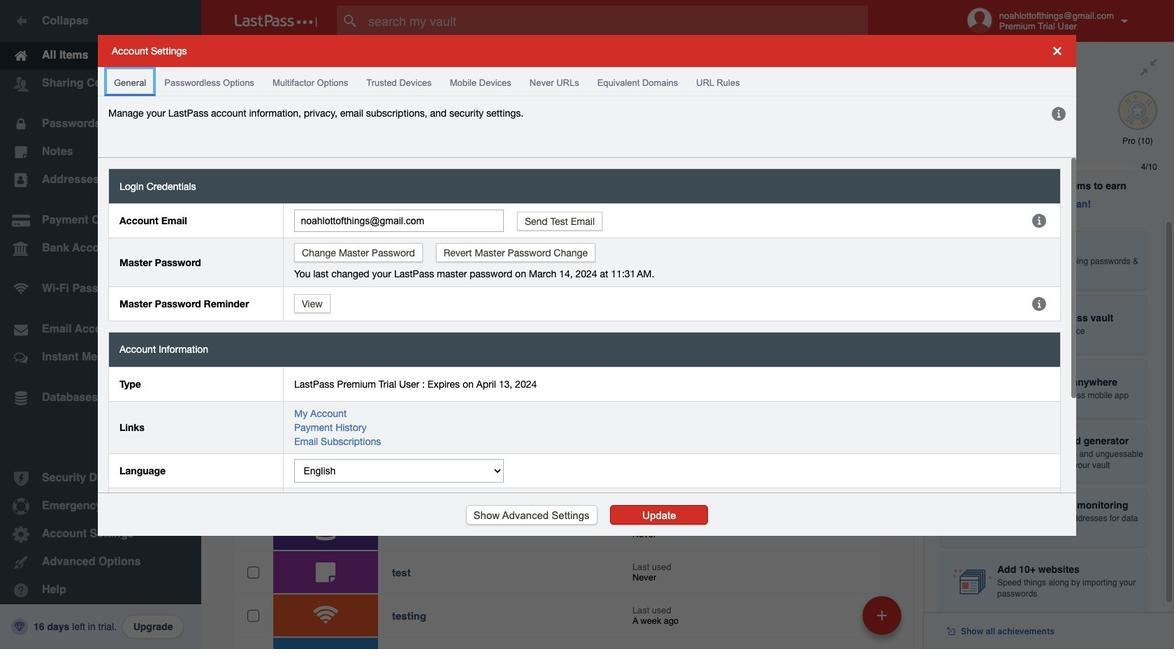 Task type: describe. For each thing, give the bounding box(es) containing it.
new item image
[[878, 611, 888, 621]]

Search search field
[[337, 6, 896, 36]]

new item navigation
[[858, 592, 911, 650]]

main navigation navigation
[[0, 0, 201, 650]]



Task type: vqa. For each thing, say whether or not it's contained in the screenshot.
Dialog
no



Task type: locate. For each thing, give the bounding box(es) containing it.
search my vault text field
[[337, 6, 896, 36]]

vault options navigation
[[201, 42, 925, 84]]

lastpass image
[[235, 15, 318, 27]]



